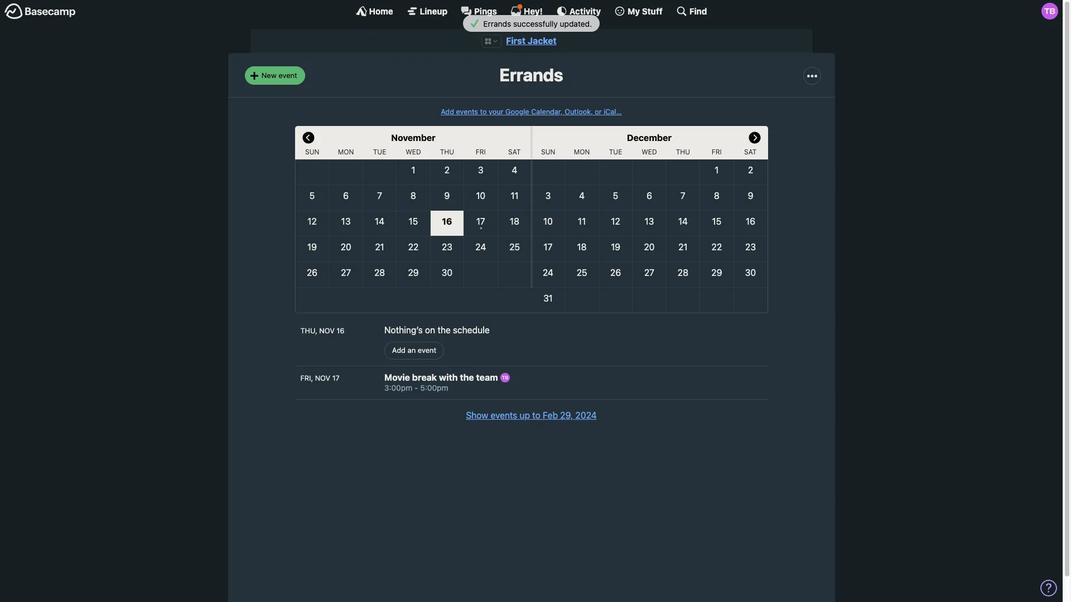 Task type: vqa. For each thing, say whether or not it's contained in the screenshot.
on
yes



Task type: locate. For each thing, give the bounding box(es) containing it.
to right up
[[532, 411, 541, 421]]

hey!
[[524, 6, 543, 16]]

main element
[[0, 0, 1063, 22]]

tue for november
[[373, 148, 386, 156]]

add left an
[[392, 346, 406, 355]]

events left your
[[456, 108, 478, 116]]

0 horizontal spatial mon
[[338, 148, 354, 156]]

1 horizontal spatial tue
[[609, 148, 622, 156]]

google
[[506, 108, 529, 116]]

events inside "show        events      up to        feb 29, 2024" button
[[491, 411, 517, 421]]

pings
[[474, 6, 497, 16]]

movie
[[384, 373, 410, 383]]

1 vertical spatial events
[[491, 411, 517, 421]]

0 vertical spatial to
[[480, 108, 487, 116]]

1 vertical spatial to
[[532, 411, 541, 421]]

0 vertical spatial event
[[279, 71, 297, 80]]

first jacket
[[506, 36, 557, 46]]

stuff
[[642, 6, 663, 16]]

2 sat from the left
[[744, 148, 757, 156]]

home
[[369, 6, 393, 16]]

november
[[391, 133, 436, 143]]

2 sun from the left
[[541, 148, 555, 156]]

wed for november
[[406, 148, 421, 156]]

events left up
[[491, 411, 517, 421]]

thu
[[440, 148, 454, 156], [676, 148, 690, 156]]

1 horizontal spatial sat
[[744, 148, 757, 156]]

tyler black image
[[500, 373, 510, 383]]

wed
[[406, 148, 421, 156], [642, 148, 657, 156]]

0 vertical spatial add
[[441, 108, 454, 116]]

1 horizontal spatial the
[[460, 373, 474, 383]]

event right new
[[279, 71, 297, 80]]

0 vertical spatial nov
[[319, 327, 335, 335]]

ical…
[[604, 108, 622, 116]]

add
[[441, 108, 454, 116], [392, 346, 406, 355]]

0 horizontal spatial the
[[438, 325, 451, 335]]

thu,
[[300, 327, 317, 335]]

1 horizontal spatial fri
[[712, 148, 722, 156]]

sun for december
[[541, 148, 555, 156]]

up
[[520, 411, 530, 421]]

the right 'on'
[[438, 325, 451, 335]]

add an event
[[392, 346, 436, 355]]

errands down first jacket in the top of the page
[[500, 64, 563, 86]]

1 horizontal spatial events
[[491, 411, 517, 421]]

0 horizontal spatial fri
[[476, 148, 486, 156]]

1 vertical spatial add
[[392, 346, 406, 355]]

1 vertical spatial event
[[418, 346, 436, 355]]

errands inside alert
[[483, 19, 511, 28]]

feb
[[543, 411, 558, 421]]

events
[[456, 108, 478, 116], [491, 411, 517, 421]]

fri
[[476, 148, 486, 156], [712, 148, 722, 156]]

0 vertical spatial events
[[456, 108, 478, 116]]

2 fri from the left
[[712, 148, 722, 156]]

activity link
[[556, 6, 601, 17]]

1 horizontal spatial to
[[532, 411, 541, 421]]

nov left 17
[[315, 375, 330, 383]]

nothing's on the schedule
[[384, 325, 490, 335]]

1 tue from the left
[[373, 148, 386, 156]]

1 horizontal spatial event
[[418, 346, 436, 355]]

errands down pings
[[483, 19, 511, 28]]

1 vertical spatial the
[[460, 373, 474, 383]]

1 sun from the left
[[305, 148, 319, 156]]

successfully
[[513, 19, 558, 28]]

the
[[438, 325, 451, 335], [460, 373, 474, 383]]

1 sat from the left
[[508, 148, 521, 156]]

first jacket link
[[506, 36, 557, 46]]

event right an
[[418, 346, 436, 355]]

wed down december
[[642, 148, 657, 156]]

0 horizontal spatial tue
[[373, 148, 386, 156]]

2 mon from the left
[[574, 148, 590, 156]]

switch accounts image
[[4, 3, 76, 20]]

event
[[279, 71, 297, 80], [418, 346, 436, 355]]

0 horizontal spatial thu
[[440, 148, 454, 156]]

1 wed from the left
[[406, 148, 421, 156]]

2 wed from the left
[[642, 148, 657, 156]]

to left your
[[480, 108, 487, 116]]

nov
[[319, 327, 335, 335], [315, 375, 330, 383]]

sun
[[305, 148, 319, 156], [541, 148, 555, 156]]

add left your
[[441, 108, 454, 116]]

0 horizontal spatial wed
[[406, 148, 421, 156]]

activity
[[570, 6, 601, 16]]

find button
[[676, 6, 707, 17]]

lineup
[[420, 6, 448, 16]]

wed down november
[[406, 148, 421, 156]]

lineup link
[[407, 6, 448, 17]]

to
[[480, 108, 487, 116], [532, 411, 541, 421]]

2 thu from the left
[[676, 148, 690, 156]]

tue
[[373, 148, 386, 156], [609, 148, 622, 156]]

3:00pm
[[384, 383, 413, 393]]

0 horizontal spatial sun
[[305, 148, 319, 156]]

1 mon from the left
[[338, 148, 354, 156]]

0 horizontal spatial to
[[480, 108, 487, 116]]

1 horizontal spatial mon
[[574, 148, 590, 156]]

0 horizontal spatial events
[[456, 108, 478, 116]]

5:00pm
[[420, 383, 448, 393]]

add for add events to your google calendar, outlook, or ical…
[[441, 108, 454, 116]]

2 tue from the left
[[609, 148, 622, 156]]

0 vertical spatial errands
[[483, 19, 511, 28]]

nov left 16
[[319, 327, 335, 335]]

show        events      up to        feb 29, 2024 button
[[466, 409, 597, 422]]

1 horizontal spatial sun
[[541, 148, 555, 156]]

team
[[476, 373, 498, 383]]

1 horizontal spatial thu
[[676, 148, 690, 156]]

the right with on the bottom left of page
[[460, 373, 474, 383]]

thu for december
[[676, 148, 690, 156]]

1 vertical spatial nov
[[315, 375, 330, 383]]

1 horizontal spatial add
[[441, 108, 454, 116]]

1 horizontal spatial wed
[[642, 148, 657, 156]]

mon
[[338, 148, 354, 156], [574, 148, 590, 156]]

0 horizontal spatial sat
[[508, 148, 521, 156]]

outlook,
[[565, 108, 593, 116]]

errands
[[483, 19, 511, 28], [500, 64, 563, 86]]

1 fri from the left
[[476, 148, 486, 156]]

1 vertical spatial errands
[[500, 64, 563, 86]]

1 thu from the left
[[440, 148, 454, 156]]

tyler black image
[[1042, 3, 1058, 20]]

fri for december
[[712, 148, 722, 156]]

mon for november
[[338, 148, 354, 156]]

sat
[[508, 148, 521, 156], [744, 148, 757, 156]]

0 horizontal spatial add
[[392, 346, 406, 355]]



Task type: describe. For each thing, give the bounding box(es) containing it.
wed for december
[[642, 148, 657, 156]]

thu, nov 16
[[300, 327, 344, 335]]

-
[[415, 383, 418, 393]]

home link
[[356, 6, 393, 17]]

an
[[408, 346, 416, 355]]

2024
[[576, 411, 597, 421]]

17
[[332, 375, 340, 383]]

pings button
[[461, 6, 497, 17]]

nothing's
[[384, 325, 423, 335]]

3:00pm     -     5:00pm
[[384, 383, 448, 393]]

or
[[595, 108, 602, 116]]

break
[[412, 373, 437, 383]]

my stuff
[[628, 6, 663, 16]]

with
[[439, 373, 458, 383]]

your
[[489, 108, 504, 116]]

add events to your google calendar, outlook, or ical…
[[441, 108, 622, 116]]

movie break with the team
[[384, 373, 500, 383]]

errands for errands
[[500, 64, 563, 86]]

errands successfully updated. alert
[[0, 15, 1063, 32]]

errands successfully updated.
[[481, 19, 592, 28]]

fri for november
[[476, 148, 486, 156]]

fri, nov 17
[[300, 375, 340, 383]]

mon for december
[[574, 148, 590, 156]]

jacket
[[528, 36, 557, 46]]

0 vertical spatial the
[[438, 325, 451, 335]]

sat for november
[[508, 148, 521, 156]]

on
[[425, 325, 435, 335]]

sun for november
[[305, 148, 319, 156]]

new event
[[262, 71, 297, 80]]

thu for november
[[440, 148, 454, 156]]

schedule
[[453, 325, 490, 335]]

sat for december
[[744, 148, 757, 156]]

nov for thu,
[[319, 327, 335, 335]]

add for add an event
[[392, 346, 406, 355]]

add events to your google calendar, outlook, or ical… link
[[441, 108, 622, 116]]

my
[[628, 6, 640, 16]]

events for to
[[456, 108, 478, 116]]

errands for errands successfully updated.
[[483, 19, 511, 28]]

december
[[627, 133, 672, 143]]

calendar,
[[531, 108, 563, 116]]

new event link
[[245, 67, 305, 85]]

updated.
[[560, 19, 592, 28]]

find
[[690, 6, 707, 16]]

first
[[506, 36, 526, 46]]

to inside button
[[532, 411, 541, 421]]

new
[[262, 71, 277, 80]]

29,
[[560, 411, 573, 421]]

nov for fri,
[[315, 375, 330, 383]]

show
[[466, 411, 488, 421]]

tue for december
[[609, 148, 622, 156]]

0 horizontal spatial event
[[279, 71, 297, 80]]

hey! button
[[510, 4, 543, 17]]

show        events      up to        feb 29, 2024
[[466, 411, 597, 421]]

16
[[337, 327, 344, 335]]

•
[[479, 223, 482, 232]]

fri,
[[300, 375, 313, 383]]

my stuff button
[[614, 6, 663, 17]]

add an event link
[[384, 342, 444, 360]]

events for up
[[491, 411, 517, 421]]



